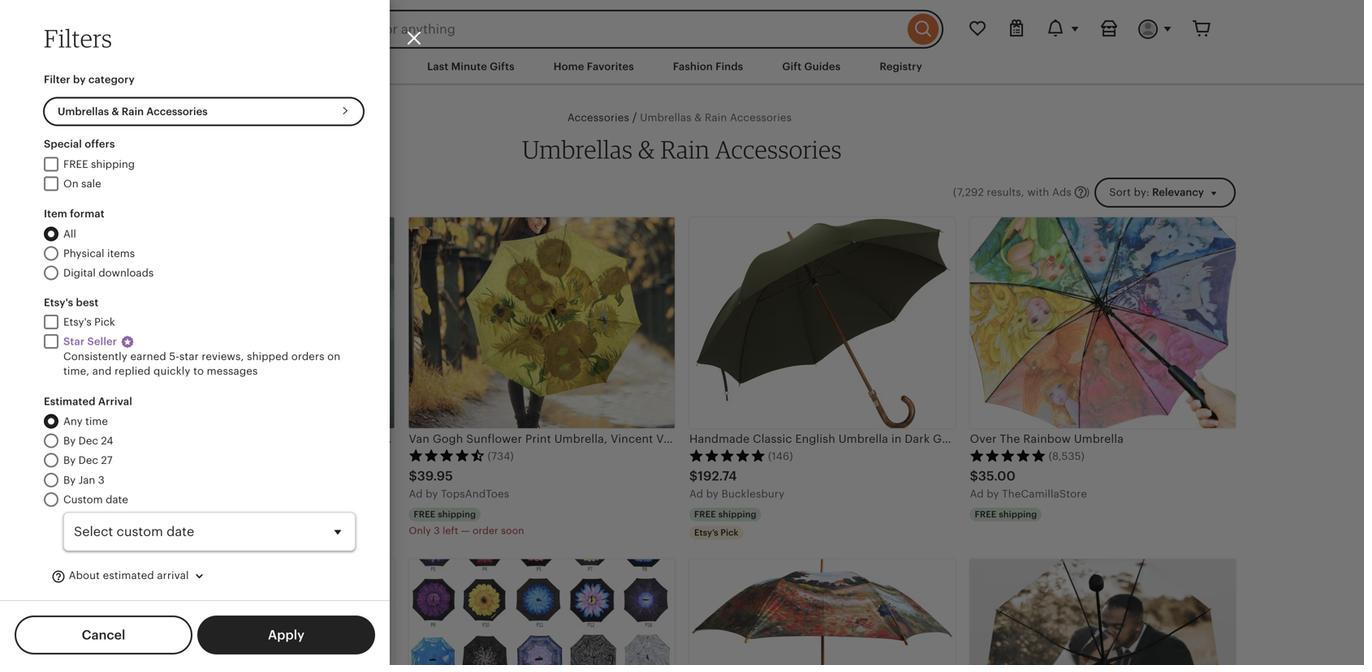 Task type: locate. For each thing, give the bounding box(es) containing it.
2 horizontal spatial 5 out of 5 stars image
[[970, 449, 1046, 462]]

free for free shipping
[[975, 510, 997, 520]]

$ inside $ 39.95 a d b y topsandtoes
[[409, 469, 417, 484]]

y inside $ 192.74 a d b y bucklesbury
[[713, 489, 719, 501]]

y down 39.95
[[432, 489, 438, 501]]

/
[[632, 111, 637, 124]]

$
[[409, 469, 417, 484], [689, 469, 698, 484], [970, 469, 978, 484]]

1 horizontal spatial umbrella
[[1074, 433, 1124, 446]]

1 d from the left
[[135, 489, 142, 501]]

y inside $ 39.95 a d b y topsandtoes
[[432, 489, 438, 501]]

a
[[128, 489, 136, 501], [409, 489, 416, 501], [689, 489, 697, 501], [970, 489, 977, 501]]

estimated
[[44, 396, 96, 408]]

custom
[[63, 494, 103, 506]]

1 vertical spatial pick
[[721, 528, 738, 538]]

2 $ from the left
[[689, 469, 698, 484]]

(146)
[[768, 451, 793, 463]]

27
[[101, 455, 113, 467]]

$ down over
[[970, 469, 978, 484]]

1 horizontal spatial umbrellas
[[522, 134, 633, 164]]

earned
[[130, 351, 166, 363]]

4 d from the left
[[977, 489, 984, 501]]

dec left 24
[[78, 435, 98, 447]]

3 $ from the left
[[970, 469, 978, 484]]

shipping
[[91, 158, 135, 170], [438, 510, 476, 520], [718, 510, 757, 520], [999, 510, 1037, 520]]

accessories / umbrellas & rain accessories
[[567, 111, 792, 124]]

d for 39.95
[[416, 489, 423, 501]]

$ 192.74 a d b y bucklesbury
[[689, 469, 785, 501]]

1 horizontal spatial y
[[713, 489, 719, 501]]

1 dec from the top
[[78, 435, 98, 447]]

umbrellas down accessories link
[[522, 134, 633, 164]]

0 horizontal spatial b
[[426, 489, 433, 501]]

5 out of 5 stars image inside a d link
[[128, 449, 205, 462]]

filters
[[44, 23, 112, 53]]

free for free shipping only 3 left — order soon
[[414, 510, 436, 520]]

192.74
[[698, 469, 737, 484]]

category
[[88, 74, 135, 86]]

umbrellas inside accessories / umbrellas & rain accessories
[[640, 112, 692, 124]]

bucklesbury
[[722, 489, 785, 501]]

special
[[44, 138, 82, 150]]

d down 192.74
[[696, 489, 703, 501]]

handmade
[[689, 433, 750, 446]]

0 horizontal spatial umbrellas
[[58, 106, 109, 118]]

3 5 out of 5 stars image from the left
[[970, 449, 1046, 462]]

& inside accessories / umbrellas & rain accessories
[[694, 112, 702, 124]]

by left jan
[[63, 475, 76, 487]]

0 horizontal spatial 5 out of 5 stars image
[[128, 449, 205, 462]]

1 vertical spatial by
[[63, 455, 76, 467]]

a up 'free shipping'
[[970, 489, 977, 501]]

shipping up "left"
[[438, 510, 476, 520]]

umbrellas & rain accessories inside button
[[58, 106, 208, 118]]

1 horizontal spatial $
[[689, 469, 698, 484]]

1 horizontal spatial b
[[706, 489, 713, 501]]

free up etsy's
[[694, 510, 716, 520]]

umbrella
[[839, 433, 888, 446], [1074, 433, 1124, 446]]

$ 39.95 a d b y topsandtoes
[[409, 469, 509, 501]]

$ inside $ 192.74 a d b y bucklesbury
[[689, 469, 698, 484]]

3 by from the top
[[63, 475, 76, 487]]

y down 192.74
[[713, 489, 719, 501]]

by down any
[[63, 435, 76, 447]]

in
[[891, 433, 902, 446]]

van gogh sunflower print umbrella, vincent van gogh gifts for her custom large umbrella windproof umbrella image
[[409, 218, 675, 429]]

2 a from the left
[[409, 489, 416, 501]]

2 vertical spatial by
[[63, 475, 76, 487]]

ads
[[1052, 186, 1072, 198]]

topsandtoes
[[441, 489, 509, 501]]

1 horizontal spatial pick
[[721, 528, 738, 538]]

pick inside search filters dialog
[[94, 316, 115, 328]]

0 vertical spatial pick
[[94, 316, 115, 328]]

1 horizontal spatial 3
[[434, 526, 440, 537]]

english
[[795, 433, 835, 446]]

a inside $ 39.95 a d b y topsandtoes
[[409, 489, 416, 501]]

4 a from the left
[[970, 489, 977, 501]]

2 horizontal spatial y
[[993, 489, 999, 501]]

umbrellas right /
[[640, 112, 692, 124]]

about
[[69, 570, 100, 582]]

1 horizontal spatial 5 out of 5 stars image
[[689, 449, 766, 462]]

2 horizontal spatial &
[[694, 112, 702, 124]]

etsy's pick
[[63, 316, 115, 328]]

d inside $ 192.74 a d b y bucklesbury
[[696, 489, 703, 501]]

etsy's left best
[[44, 297, 73, 309]]

2 b from the left
[[706, 489, 713, 501]]

results,
[[987, 186, 1024, 198]]

3 d from the left
[[696, 489, 703, 501]]

b for 192.74
[[706, 489, 713, 501]]

0 vertical spatial umbrellas & rain accessories
[[58, 106, 208, 118]]

1 vertical spatial dec
[[78, 455, 98, 467]]

d right date
[[135, 489, 142, 501]]

menu bar
[[114, 49, 1250, 85]]

&
[[111, 106, 119, 118], [694, 112, 702, 124], [638, 134, 655, 164]]

0 horizontal spatial $
[[409, 469, 417, 484]]

accessories link
[[567, 111, 629, 124]]

d down 39.95
[[416, 489, 423, 501]]

2 5 out of 5 stars image from the left
[[689, 449, 766, 462]]

shipping inside special offers free shipping on sale
[[91, 158, 135, 170]]

2 horizontal spatial $
[[970, 469, 978, 484]]

b down 39.95
[[426, 489, 433, 501]]

1 vertical spatial etsy's
[[63, 316, 92, 328]]

1 vertical spatial 3
[[434, 526, 440, 537]]

b down 192.74
[[706, 489, 713, 501]]

the
[[1000, 433, 1020, 446]]

pick
[[94, 316, 115, 328], [721, 528, 738, 538]]

time
[[85, 416, 108, 428]]

0 horizontal spatial umbrella
[[839, 433, 888, 446]]

$ down handmade
[[689, 469, 698, 484]]

b for 39.95
[[426, 489, 433, 501]]

free
[[63, 158, 88, 170], [414, 510, 436, 520], [694, 510, 716, 520], [975, 510, 997, 520]]

free inside special offers free shipping on sale
[[63, 158, 88, 170]]

cottagecore umbrella-mystical print semi automatic umbrella-botanical printed umbrella-rain covers image
[[128, 218, 394, 429]]

thecamillastore
[[1002, 489, 1087, 501]]

1 $ from the left
[[409, 469, 417, 484]]

( 7,292 results,
[[953, 186, 1024, 198]]

accessories inside button
[[146, 106, 208, 118]]

shipping inside free shipping etsy's pick
[[718, 510, 757, 520]]

& down accessories / umbrellas & rain accessories
[[638, 134, 655, 164]]

rain inside accessories / umbrellas & rain accessories
[[705, 112, 727, 124]]

accessories
[[146, 106, 208, 118], [567, 112, 629, 124], [730, 112, 792, 124], [715, 134, 842, 164]]

0 horizontal spatial umbrellas & rain accessories
[[58, 106, 208, 118]]

umbrellas & rain accessories down accessories / umbrellas & rain accessories
[[522, 134, 842, 164]]

2 horizontal spatial b
[[987, 489, 994, 501]]

shipping down '$ 35.00 a d b y thecamillastore'
[[999, 510, 1037, 520]]

etsy's
[[44, 297, 73, 309], [63, 316, 92, 328]]

any
[[63, 416, 83, 428]]

5 out of 5 stars image
[[128, 449, 205, 462], [689, 449, 766, 462], [970, 449, 1046, 462]]

free inside the free shipping only 3 left — order soon
[[414, 510, 436, 520]]

(8,535)
[[1049, 451, 1085, 463]]

etsy's
[[694, 528, 718, 538]]

None search field
[[317, 10, 944, 49]]

1 horizontal spatial umbrellas & rain accessories
[[522, 134, 842, 164]]

$ down 4.5 out of 5 stars image on the bottom left of the page
[[409, 469, 417, 484]]

a inside '$ 35.00 a d b y thecamillastore'
[[970, 489, 977, 501]]

d inside '$ 35.00 a d b y thecamillastore'
[[977, 489, 984, 501]]

0 horizontal spatial pick
[[94, 316, 115, 328]]

by
[[63, 435, 76, 447], [63, 455, 76, 467], [63, 475, 76, 487]]

rain inside button
[[122, 106, 144, 118]]

$ for 39.95
[[409, 469, 417, 484]]

a up only
[[409, 489, 416, 501]]

shipping down offers
[[91, 158, 135, 170]]

a up etsy's
[[689, 489, 697, 501]]

star
[[179, 351, 199, 363]]

by
[[73, 74, 86, 86]]

umbrella left in
[[839, 433, 888, 446]]

0 horizontal spatial 3
[[98, 475, 105, 487]]

a d
[[128, 489, 145, 501]]

estimated
[[103, 570, 154, 582]]

free inside free shipping etsy's pick
[[694, 510, 716, 520]]

b
[[426, 489, 433, 501], [706, 489, 713, 501], [987, 489, 994, 501]]

by left 27 on the left bottom
[[63, 455, 76, 467]]

umbrellas down by
[[58, 106, 109, 118]]

3 left "left"
[[434, 526, 440, 537]]

3 y from the left
[[993, 489, 999, 501]]

search filters dialog
[[0, 0, 1364, 666]]

b down 35.00
[[987, 489, 994, 501]]

& right /
[[694, 112, 702, 124]]

umbrellas & rain accessories down category
[[58, 106, 208, 118]]

umbrellas & rain accessories
[[58, 106, 208, 118], [522, 134, 842, 164]]

free up on
[[63, 158, 88, 170]]

$ inside '$ 35.00 a d b y thecamillastore'
[[970, 469, 978, 484]]

5 out of 5 stars image down handmade
[[689, 449, 766, 462]]

umbrellas inside button
[[58, 106, 109, 118]]

3 right jan
[[98, 475, 105, 487]]

pick up "seller"
[[94, 316, 115, 328]]

over the rainbow umbrella
[[970, 433, 1124, 446]]

seller
[[87, 336, 117, 348]]

4.5 out of 5 stars image
[[409, 449, 485, 462]]

2 y from the left
[[713, 489, 719, 501]]

1 5 out of 5 stars image from the left
[[128, 449, 205, 462]]

& down category
[[111, 106, 119, 118]]

time,
[[63, 365, 89, 378]]

2 horizontal spatial umbrellas
[[640, 112, 692, 124]]

d
[[135, 489, 142, 501], [416, 489, 423, 501], [696, 489, 703, 501], [977, 489, 984, 501]]

shipping down "bucklesbury"
[[718, 510, 757, 520]]

arrival
[[98, 396, 132, 408]]

dec left 27 on the left bottom
[[78, 455, 98, 467]]

umbrella up (8,535)
[[1074, 433, 1124, 446]]

free down 35.00
[[975, 510, 997, 520]]

1 umbrella from the left
[[839, 433, 888, 446]]

rain
[[122, 106, 144, 118], [705, 112, 727, 124], [660, 134, 710, 164]]

free up only
[[414, 510, 436, 520]]

a right date
[[128, 489, 136, 501]]

custom date
[[63, 494, 128, 506]]

format
[[70, 208, 105, 220]]

shipping inside the free shipping only 3 left — order soon
[[438, 510, 476, 520]]

(734)
[[488, 451, 514, 463]]

digital
[[63, 267, 96, 279]]

5 out of 5 stars image for 35.00
[[970, 449, 1046, 462]]

dec
[[78, 435, 98, 447], [78, 455, 98, 467]]

1 vertical spatial umbrellas & rain accessories
[[522, 134, 842, 164]]

banner
[[114, 0, 1250, 49]]

etsy's up star at the bottom of the page
[[63, 316, 92, 328]]

5 out of 5 stars image down the
[[970, 449, 1046, 462]]

1 y from the left
[[432, 489, 438, 501]]

star
[[63, 336, 85, 348]]

quickly
[[153, 365, 190, 378]]

pick right etsy's
[[721, 528, 738, 538]]

0 horizontal spatial y
[[432, 489, 438, 501]]

umbrella for 35.00
[[1074, 433, 1124, 446]]

2 d from the left
[[416, 489, 423, 501]]

d down 35.00
[[977, 489, 984, 501]]

y for 192.74
[[713, 489, 719, 501]]

y
[[432, 489, 438, 501], [713, 489, 719, 501], [993, 489, 999, 501]]

0 vertical spatial by
[[63, 435, 76, 447]]

—
[[461, 526, 470, 537]]

3 inside the free shipping only 3 left — order soon
[[434, 526, 440, 537]]

classic
[[753, 433, 792, 446]]

0 vertical spatial dec
[[78, 435, 98, 447]]

handmade classic english umbrella in dark green
[[689, 433, 967, 446]]

a inside $ 192.74 a d b y bucklesbury
[[689, 489, 697, 501]]

b inside $ 192.74 a d b y bucklesbury
[[706, 489, 713, 501]]

y inside '$ 35.00 a d b y thecamillastore'
[[993, 489, 999, 501]]

5 out of 5 stars image up a d
[[128, 449, 205, 462]]

1 b from the left
[[426, 489, 433, 501]]

d for 192.74
[[696, 489, 703, 501]]

0 vertical spatial 3
[[98, 475, 105, 487]]

2 umbrella from the left
[[1074, 433, 1124, 446]]

b inside $ 39.95 a d b y topsandtoes
[[426, 489, 433, 501]]

0 horizontal spatial &
[[111, 106, 119, 118]]

d inside $ 39.95 a d b y topsandtoes
[[416, 489, 423, 501]]

0 vertical spatial etsy's
[[44, 297, 73, 309]]

3 b from the left
[[987, 489, 994, 501]]

3 a from the left
[[689, 489, 697, 501]]

sale
[[81, 178, 101, 190]]

claude monet's "poppy fields" wooden stick rain umbrella image
[[689, 560, 955, 666]]

free shipping only 3 left — order soon
[[409, 510, 524, 537]]

y down 35.00
[[993, 489, 999, 501]]

b inside '$ 35.00 a d b y thecamillastore'
[[987, 489, 994, 501]]



Task type: describe. For each thing, give the bounding box(es) containing it.
inverted umbrella, windproof reverse umbrella, umbrellas for women and men with uv protection, upside down umbrella with c-handle image
[[409, 560, 675, 666]]

on
[[327, 351, 341, 363]]

physical
[[63, 248, 104, 260]]

$ 35.00 a d b y thecamillastore
[[970, 469, 1087, 501]]

3 inside "any time by dec 24 by dec 27 by jan 3"
[[98, 475, 105, 487]]

reviews,
[[202, 351, 244, 363]]

)
[[1086, 186, 1090, 198]]

apply
[[268, 628, 305, 643]]

select an estimated delivery date option group
[[34, 414, 356, 552]]

35.00
[[978, 469, 1016, 484]]

(
[[953, 186, 957, 198]]

1 a from the left
[[128, 489, 136, 501]]

with
[[1027, 186, 1049, 198]]

5 out of 5 stars image for 192.74
[[689, 449, 766, 462]]

pick inside free shipping etsy's pick
[[721, 528, 738, 538]]

best
[[76, 297, 98, 309]]

item format all physical items digital downloads
[[44, 208, 154, 279]]

special offers free shipping on sale
[[44, 138, 135, 190]]

on
[[63, 178, 78, 190]]

vincent van gogh's "blue irises" wooden stick rain umbrella image
[[128, 560, 394, 666]]

apply button
[[197, 616, 375, 655]]

1 by from the top
[[63, 435, 76, 447]]

filter by category
[[44, 74, 135, 86]]

umbrella for 192.74
[[839, 433, 888, 446]]

left
[[443, 526, 458, 537]]

offers
[[85, 138, 115, 150]]

star seller
[[63, 336, 117, 348]]

all
[[63, 228, 76, 240]]

consistently earned 5-star reviews, shipped orders on time, and replied quickly to messages
[[63, 351, 341, 378]]

1 horizontal spatial &
[[638, 134, 655, 164]]

dark
[[905, 433, 930, 446]]

order
[[473, 526, 498, 537]]

24
[[101, 435, 113, 447]]

2 by from the top
[[63, 455, 76, 467]]

downloads
[[99, 267, 154, 279]]

and
[[92, 365, 112, 378]]

y for 39.95
[[432, 489, 438, 501]]

shipping for free shipping only 3 left — order soon
[[438, 510, 476, 520]]

estimated arrival
[[44, 396, 132, 408]]

to
[[193, 365, 204, 378]]

39.95
[[417, 469, 453, 484]]

etsy's for etsy's pick
[[63, 316, 92, 328]]

free for free shipping etsy's pick
[[694, 510, 716, 520]]

messages
[[207, 365, 258, 378]]

jan
[[78, 475, 95, 487]]

shipping for free shipping
[[999, 510, 1037, 520]]

handmade classic english umbrella in dark green image
[[689, 218, 955, 429]]

etsy's best
[[44, 297, 98, 309]]

about estimated arrival
[[66, 570, 189, 582]]

only
[[409, 526, 431, 537]]

item
[[44, 208, 67, 220]]

consistently
[[63, 351, 127, 363]]

shipping for free shipping etsy's pick
[[718, 510, 757, 520]]

$ for 192.74
[[689, 469, 698, 484]]

etsy's for etsy's best
[[44, 297, 73, 309]]

d for 35.00
[[977, 489, 984, 501]]

green
[[933, 433, 967, 446]]

replied
[[115, 365, 151, 378]]

a for 192.74
[[689, 489, 697, 501]]

soon
[[501, 526, 524, 537]]

filter
[[44, 74, 70, 86]]

free shipping etsy's pick
[[694, 510, 757, 538]]

custom umbrella, fully customized underside print umbrella, personalized umbrella, uv protected windproof and fold-able umbrella. image
[[970, 560, 1236, 666]]

free shipping
[[975, 510, 1037, 520]]

a d link
[[128, 218, 394, 507]]

about estimated arrival button
[[39, 561, 220, 592]]

date
[[106, 494, 128, 506]]

5-
[[169, 351, 179, 363]]

2 dec from the top
[[78, 455, 98, 467]]

with ads
[[1027, 186, 1072, 198]]

over the rainbow umbrella image
[[970, 218, 1236, 429]]

arrival
[[157, 570, 189, 582]]

a for 39.95
[[409, 489, 416, 501]]

any time by dec 24 by dec 27 by jan 3
[[63, 416, 113, 487]]

rainbow
[[1023, 433, 1071, 446]]

a for 35.00
[[970, 489, 977, 501]]

over
[[970, 433, 997, 446]]

cancel
[[82, 628, 125, 643]]

shipped
[[247, 351, 288, 363]]

items
[[107, 248, 135, 260]]

& inside button
[[111, 106, 119, 118]]

7,292
[[957, 186, 984, 198]]

umbrellas & rain accessories button
[[43, 97, 365, 126]]

orders
[[291, 351, 324, 363]]



Task type: vqa. For each thing, say whether or not it's contained in the screenshot.
the left 3
yes



